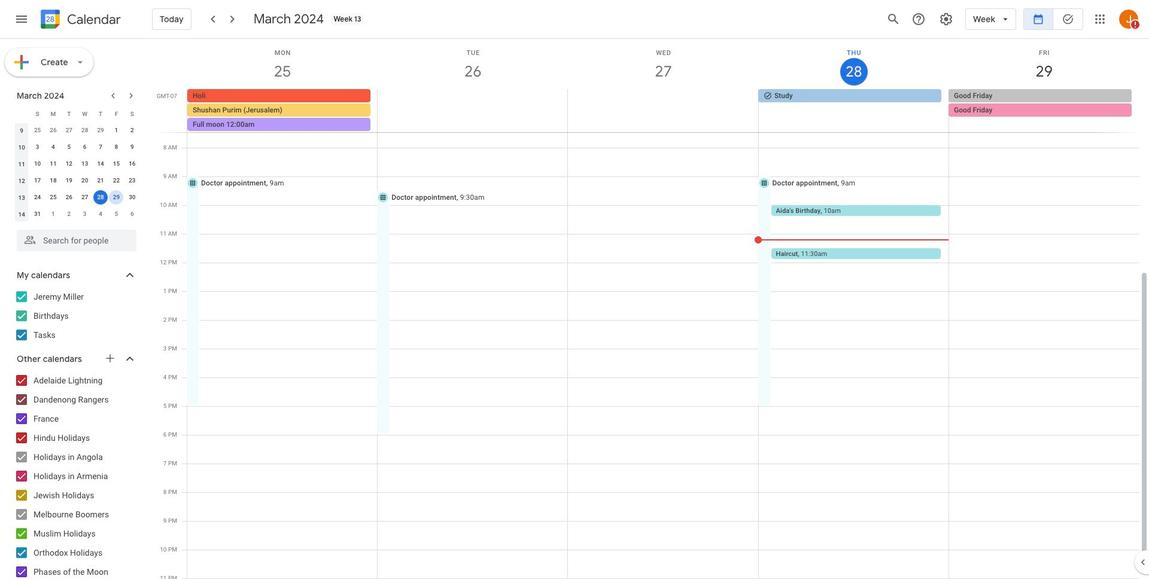 Task type: describe. For each thing, give the bounding box(es) containing it.
add other calendars image
[[104, 353, 116, 365]]

Search for people text field
[[24, 230, 129, 251]]

april 4 element
[[93, 207, 108, 221]]

26 element
[[62, 190, 76, 205]]

29 element
[[109, 190, 124, 205]]

13 element
[[78, 157, 92, 171]]

february 29 element
[[93, 123, 108, 138]]

24 element
[[30, 190, 45, 205]]

14 element
[[93, 157, 108, 171]]

6 element
[[78, 140, 92, 154]]

11 element
[[46, 157, 60, 171]]

18 element
[[46, 174, 60, 188]]

4 element
[[46, 140, 60, 154]]

april 1 element
[[46, 207, 60, 221]]

8 element
[[109, 140, 124, 154]]

february 28 element
[[78, 123, 92, 138]]

30 element
[[125, 190, 139, 205]]

10 element
[[30, 157, 45, 171]]

25 element
[[46, 190, 60, 205]]

1 element
[[109, 123, 124, 138]]

27 element
[[78, 190, 92, 205]]

other calendars list
[[2, 371, 148, 579]]

heading inside calendar element
[[65, 12, 121, 27]]

23 element
[[125, 174, 139, 188]]

april 2 element
[[62, 207, 76, 221]]

column header inside march 2024 grid
[[14, 105, 30, 122]]

15 element
[[109, 157, 124, 171]]



Task type: vqa. For each thing, say whether or not it's contained in the screenshot.
left 11 PM
no



Task type: locate. For each thing, give the bounding box(es) containing it.
3 element
[[30, 140, 45, 154]]

april 5 element
[[109, 207, 124, 221]]

19 element
[[62, 174, 76, 188]]

april 3 element
[[78, 207, 92, 221]]

2 element
[[125, 123, 139, 138]]

17 element
[[30, 174, 45, 188]]

april 6 element
[[125, 207, 139, 221]]

heading
[[65, 12, 121, 27]]

grid
[[153, 39, 1149, 579]]

column header
[[14, 105, 30, 122]]

main drawer image
[[14, 12, 29, 26]]

20 element
[[78, 174, 92, 188]]

7 element
[[93, 140, 108, 154]]

february 25 element
[[30, 123, 45, 138]]

31 element
[[30, 207, 45, 221]]

february 27 element
[[62, 123, 76, 138]]

calendar element
[[38, 7, 121, 34]]

21 element
[[93, 174, 108, 188]]

9 element
[[125, 140, 139, 154]]

None search field
[[0, 225, 148, 251]]

row group
[[14, 122, 140, 223]]

cell
[[187, 89, 378, 132], [378, 89, 568, 132], [568, 89, 758, 132], [949, 89, 1139, 132], [93, 189, 108, 206], [108, 189, 124, 206]]

12 element
[[62, 157, 76, 171]]

row group inside march 2024 grid
[[14, 122, 140, 223]]

march 2024 grid
[[11, 105, 140, 223]]

row
[[182, 89, 1149, 132], [14, 105, 140, 122], [14, 122, 140, 139], [14, 139, 140, 156], [14, 156, 140, 172], [14, 172, 140, 189], [14, 189, 140, 206], [14, 206, 140, 223]]

28, today element
[[93, 190, 108, 205]]

settings menu image
[[939, 12, 954, 26]]

22 element
[[109, 174, 124, 188]]

5 element
[[62, 140, 76, 154]]

february 26 element
[[46, 123, 60, 138]]

my calendars list
[[2, 287, 148, 345]]

16 element
[[125, 157, 139, 171]]



